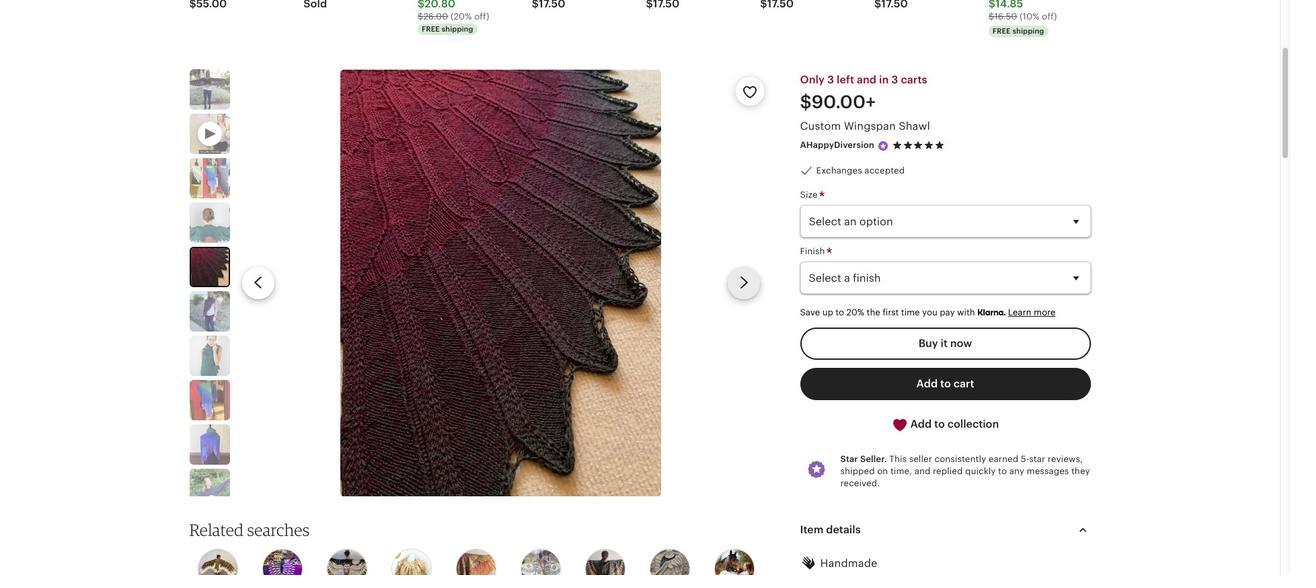Task type: locate. For each thing, give the bounding box(es) containing it.
any
[[1010, 466, 1025, 476]]

item details
[[801, 524, 861, 536]]

custom wingspan shawl image 3 image
[[189, 203, 230, 243]]

add for add to collection
[[911, 419, 932, 430]]

0 vertical spatial add
[[917, 378, 938, 390]]

add up seller
[[911, 419, 932, 430]]

custom wingspan shawl image 4 image
[[341, 69, 661, 497], [191, 248, 228, 286]]

free for 16.50
[[993, 27, 1011, 35]]

$ for 26.00
[[418, 12, 424, 22]]

add
[[917, 378, 938, 390], [911, 419, 932, 430]]

shipping down "(10%"
[[1013, 27, 1045, 35]]

add for add to cart
[[917, 378, 938, 390]]

$
[[418, 12, 424, 22], [989, 12, 995, 22]]

off) for $ 26.00 (20% off)
[[475, 12, 490, 22]]

and left 'in'
[[857, 74, 877, 86]]

details
[[827, 524, 861, 536]]

shipped
[[841, 466, 875, 476]]

3 right 'in'
[[892, 74, 899, 86]]

off)
[[475, 12, 490, 22], [1043, 12, 1058, 22]]

0 horizontal spatial and
[[857, 74, 877, 86]]

on
[[878, 466, 889, 476]]

add to collection button
[[801, 408, 1091, 441]]

0 vertical spatial and
[[857, 74, 877, 86]]

left
[[837, 74, 855, 86]]

star seller.
[[841, 454, 888, 464]]

$ for 16.50
[[989, 12, 995, 22]]

free shipping for 26.00
[[422, 25, 474, 33]]

related searches
[[189, 520, 310, 541]]

1 horizontal spatial and
[[915, 466, 931, 476]]

item details button
[[788, 514, 1103, 547]]

received.
[[841, 479, 880, 489]]

and inside only 3 left and in 3 carts $90.00+
[[857, 74, 877, 86]]

1 horizontal spatial $
[[989, 12, 995, 22]]

off) right (20% on the top left
[[475, 12, 490, 22]]

1 $ from the left
[[418, 12, 424, 22]]

3 left left in the top of the page
[[828, 74, 835, 86]]

free down 26.00
[[422, 25, 440, 33]]

cart
[[954, 378, 975, 390]]

add to collection
[[908, 419, 1000, 430]]

free shipping
[[422, 25, 474, 33], [993, 27, 1045, 35]]

star
[[841, 454, 859, 464]]

1 horizontal spatial free shipping
[[993, 27, 1045, 35]]

ahappydiversion
[[801, 140, 875, 150]]

consistently
[[935, 454, 987, 464]]

to down earned
[[999, 466, 1008, 476]]

to right up
[[836, 308, 845, 318]]

custom wingspan shawl image 8 image
[[189, 425, 230, 465]]

ahappydiversion link
[[801, 140, 875, 150]]

free shipping for 16.50
[[993, 27, 1045, 35]]

0 horizontal spatial shipping
[[442, 25, 474, 33]]

searches
[[247, 520, 310, 541]]

star
[[1030, 454, 1046, 464]]

free shipping down $ 16.50 (10% off)
[[993, 27, 1045, 35]]

learn more button
[[1009, 308, 1056, 318]]

earned
[[989, 454, 1019, 464]]

0 horizontal spatial $
[[418, 12, 424, 22]]

free down 16.50
[[993, 27, 1011, 35]]

add to cart button
[[801, 368, 1091, 400]]

0 horizontal spatial off)
[[475, 12, 490, 22]]

1 vertical spatial and
[[915, 466, 931, 476]]

1 horizontal spatial free
[[993, 27, 1011, 35]]

now
[[951, 338, 973, 349]]

item
[[801, 524, 824, 536]]

and
[[857, 74, 877, 86], [915, 466, 931, 476]]

3
[[828, 74, 835, 86], [892, 74, 899, 86]]

handmade
[[821, 558, 878, 570]]

and down seller
[[915, 466, 931, 476]]

$ 16.50 (10% off)
[[989, 12, 1058, 22]]

free for 26.00
[[422, 25, 440, 33]]

the
[[867, 308, 881, 318]]

and inside this seller consistently earned 5-star reviews, shipped on time, and replied quickly to any messages they received.
[[915, 466, 931, 476]]

16.50
[[995, 12, 1018, 22]]

$ left "(10%"
[[989, 12, 995, 22]]

1 vertical spatial add
[[911, 419, 932, 430]]

1 horizontal spatial 3
[[892, 74, 899, 86]]

0 horizontal spatial free shipping
[[422, 25, 474, 33]]

2 off) from the left
[[1043, 12, 1058, 22]]

exchanges accepted
[[817, 165, 905, 176]]

0 horizontal spatial 3
[[828, 74, 835, 86]]

add left "cart"
[[917, 378, 938, 390]]

off) right "(10%"
[[1043, 12, 1058, 22]]

related
[[189, 520, 244, 541]]

$90.00+
[[801, 92, 876, 112]]

to left collection
[[935, 419, 945, 430]]

shipping
[[442, 25, 474, 33], [1013, 27, 1045, 35]]

free shipping down $ 26.00 (20% off)
[[422, 25, 474, 33]]

reviews,
[[1048, 454, 1083, 464]]

custom wingspan shawl image 6 image
[[189, 336, 230, 376]]

this seller consistently earned 5-star reviews, shipped on time, and replied quickly to any messages they received.
[[841, 454, 1091, 489]]

messages
[[1027, 466, 1070, 476]]

pay
[[940, 308, 955, 318]]

it
[[941, 338, 948, 349]]

1 horizontal spatial shipping
[[1013, 27, 1045, 35]]

you
[[923, 308, 938, 318]]

custom wingspan shawl image 5 image
[[189, 292, 230, 332]]

2 $ from the left
[[989, 12, 995, 22]]

1 off) from the left
[[475, 12, 490, 22]]

save up to 20% the first time you pay with klarna. learn more
[[801, 308, 1056, 318]]

$ left (20% on the top left
[[418, 12, 424, 22]]

0 horizontal spatial free
[[422, 25, 440, 33]]

free
[[422, 25, 440, 33], [993, 27, 1011, 35]]

to
[[836, 308, 845, 318], [941, 378, 952, 390], [935, 419, 945, 430], [999, 466, 1008, 476]]

1 horizontal spatial off)
[[1043, 12, 1058, 22]]

2 3 from the left
[[892, 74, 899, 86]]

custom wingspan shawl
[[801, 121, 931, 132]]

shipping down (20% on the top left
[[442, 25, 474, 33]]

more
[[1034, 308, 1056, 318]]

finish
[[801, 246, 828, 257]]



Task type: describe. For each thing, give the bounding box(es) containing it.
(20%
[[451, 12, 472, 22]]

26.00
[[424, 12, 448, 22]]

carts
[[901, 74, 928, 86]]

to left "cart"
[[941, 378, 952, 390]]

buy it now
[[919, 338, 973, 349]]

1 horizontal spatial custom wingspan shawl image 4 image
[[341, 69, 661, 497]]

time,
[[891, 466, 913, 476]]

0 horizontal spatial custom wingspan shawl image 4 image
[[191, 248, 228, 286]]

time
[[902, 308, 920, 318]]

custom
[[801, 121, 842, 132]]

buy it now button
[[801, 328, 1091, 360]]

custom wingspan shawl image 7 image
[[189, 380, 230, 421]]

replied
[[934, 466, 963, 476]]

exchanges
[[817, 165, 863, 176]]

off) for $ 16.50 (10% off)
[[1043, 12, 1058, 22]]

learn
[[1009, 308, 1032, 318]]

custom wingspan shawl image 2 image
[[189, 158, 230, 199]]

related searches region
[[173, 520, 780, 575]]

wingspan
[[844, 121, 896, 132]]

they
[[1072, 466, 1091, 476]]

collection
[[948, 419, 1000, 430]]

custom wingspan shawl image 9 image
[[189, 469, 230, 510]]

accepted
[[865, 165, 905, 176]]

5-
[[1021, 454, 1030, 464]]

only
[[801, 74, 825, 86]]

save
[[801, 308, 821, 318]]

$ 26.00 (20% off)
[[418, 12, 490, 22]]

shawl
[[899, 121, 931, 132]]

this
[[890, 454, 907, 464]]

shipping for (20%
[[442, 25, 474, 33]]

first
[[883, 308, 899, 318]]

buy
[[919, 338, 939, 349]]

star_seller image
[[878, 140, 890, 152]]

(10%
[[1020, 12, 1040, 22]]

quickly
[[966, 466, 996, 476]]

in
[[880, 74, 889, 86]]

seller.
[[861, 454, 888, 464]]

only 3 left and in 3 carts $90.00+
[[801, 74, 928, 112]]

to inside this seller consistently earned 5-star reviews, shipped on time, and replied quickly to any messages they received.
[[999, 466, 1008, 476]]

shipping for (10%
[[1013, 27, 1045, 35]]

up
[[823, 308, 834, 318]]

custom wingspan shawl image 1 image
[[189, 69, 230, 110]]

size
[[801, 190, 821, 200]]

add to cart
[[917, 378, 975, 390]]

with
[[958, 308, 976, 318]]

20%
[[847, 308, 865, 318]]

1 3 from the left
[[828, 74, 835, 86]]

klarna.
[[978, 308, 1006, 318]]

seller
[[910, 454, 933, 464]]



Task type: vqa. For each thing, say whether or not it's contained in the screenshot.
top by
no



